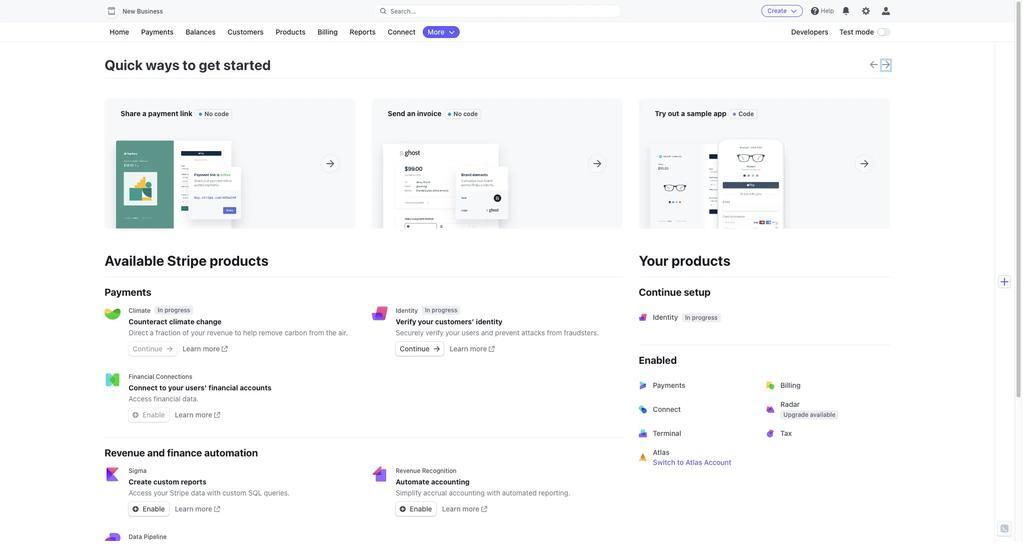 Task type: locate. For each thing, give the bounding box(es) containing it.
0 horizontal spatial no
[[205, 110, 213, 118]]

0 vertical spatial create
[[768, 7, 788, 15]]

more for your
[[470, 344, 487, 353]]

1 access from the top
[[129, 395, 152, 403]]

0 vertical spatial accounting
[[431, 478, 470, 486]]

2 vertical spatial and
[[147, 447, 165, 459]]

1 horizontal spatial invoice
[[520, 124, 543, 132]]

connect link down search…
[[383, 26, 421, 38]]

0 horizontal spatial revenue
[[105, 447, 145, 459]]

learn more link
[[183, 344, 228, 354], [450, 344, 495, 354], [175, 410, 220, 420], [175, 504, 220, 514], [442, 504, 488, 514]]

integrate
[[766, 124, 795, 132]]

in progress up climate
[[158, 306, 190, 314]]

svg image down "fraction"
[[167, 346, 173, 352]]

connect down the financial
[[129, 384, 158, 392]]

and down collect
[[388, 134, 400, 142]]

in progress up customers'
[[425, 306, 458, 314]]

your right "of"
[[191, 328, 205, 337]]

connect link
[[383, 26, 421, 38], [633, 398, 763, 422]]

0 vertical spatial link
[[180, 109, 193, 118]]

revenue
[[105, 447, 145, 459], [396, 467, 421, 475]]

identity
[[396, 307, 418, 314], [653, 313, 679, 321]]

custom left reports
[[154, 478, 179, 486]]

0 horizontal spatial by
[[218, 124, 225, 132]]

accounting
[[431, 478, 470, 486], [449, 489, 485, 497]]

1 horizontal spatial atlas
[[686, 458, 703, 467]]

payment down send an invoice
[[418, 124, 446, 132]]

quick ways to get started
[[105, 57, 271, 73]]

svg image up the data
[[133, 506, 139, 512]]

0 vertical spatial billing
[[318, 28, 338, 36]]

learn more link down data. on the left bottom of the page
[[175, 410, 220, 420]]

accounting right accrual in the bottom of the page
[[449, 489, 485, 497]]

available stripe products
[[105, 252, 269, 269]]

create down sigma
[[129, 478, 152, 486]]

0 vertical spatial payments
[[141, 28, 174, 36]]

1 horizontal spatial connect
[[388, 28, 416, 36]]

payment down collect
[[402, 134, 430, 142]]

invoice inside "collect a payment by sending a branded invoice email and payment page."
[[520, 124, 543, 132]]

to left the help
[[235, 328, 241, 337]]

to down connections
[[159, 384, 167, 392]]

collect
[[388, 124, 411, 132]]

more down data
[[195, 505, 212, 513]]

0 horizontal spatial sample
[[687, 109, 712, 118]]

1 horizontal spatial code
[[464, 110, 478, 118]]

continue for the continue button
[[133, 344, 163, 353]]

in for climate
[[158, 306, 163, 314]]

financial down connections
[[154, 395, 181, 403]]

in for your
[[425, 306, 431, 314]]

learn more down data
[[175, 505, 212, 513]]

link right sharing
[[259, 124, 270, 132]]

your left data
[[154, 489, 168, 497]]

no code up sell a product or subscription by sharing a link to a checkout page.
[[205, 110, 229, 118]]

in down setup
[[686, 314, 691, 321]]

billing link left reports link
[[313, 26, 343, 38]]

progress
[[165, 306, 190, 314], [432, 306, 458, 314], [693, 314, 718, 321]]

products
[[210, 252, 269, 269], [672, 252, 731, 269]]

no code
[[205, 110, 229, 118], [454, 110, 478, 118]]

connect up terminal
[[653, 405, 681, 414]]

1 vertical spatial atlas
[[686, 458, 703, 467]]

in progress down setup
[[686, 314, 718, 321]]

2 horizontal spatial code
[[714, 124, 731, 132]]

code up sharing
[[215, 110, 229, 118]]

verify
[[396, 317, 417, 326]]

access up enable button
[[129, 395, 152, 403]]

more for financial
[[195, 411, 212, 419]]

products
[[276, 28, 306, 36]]

and left finance
[[147, 447, 165, 459]]

billing link
[[313, 26, 343, 38], [761, 374, 891, 398]]

1 vertical spatial svg image
[[133, 412, 139, 418]]

in up counteract
[[158, 306, 163, 314]]

more down revenue recognition automate accounting simplify accrual accounting with automated reporting.
[[463, 505, 480, 513]]

with inside revenue recognition automate accounting simplify accrual accounting with automated reporting.
[[487, 489, 501, 497]]

enable up pipeline
[[143, 505, 165, 513]]

0 horizontal spatial products
[[210, 252, 269, 269]]

payments link down the business
[[136, 26, 179, 38]]

share
[[121, 109, 141, 118]]

atlas up switch
[[653, 448, 670, 457]]

1 horizontal spatial in progress
[[425, 306, 458, 314]]

1 horizontal spatial link
[[259, 124, 270, 132]]

connect link up terminal
[[633, 398, 763, 422]]

1 checkout from the left
[[121, 134, 150, 142]]

simplify
[[396, 489, 422, 497]]

learn down data
[[175, 505, 194, 513]]

0 horizontal spatial create
[[129, 478, 152, 486]]

accounts
[[240, 384, 272, 392]]

a
[[142, 109, 147, 118], [682, 109, 686, 118], [134, 124, 138, 132], [253, 124, 257, 132], [280, 124, 284, 132], [413, 124, 416, 132], [486, 124, 489, 132], [681, 124, 685, 132], [797, 124, 801, 132], [150, 328, 154, 337]]

with right data
[[207, 489, 221, 497]]

2 from from the left
[[547, 328, 562, 337]]

1 horizontal spatial by
[[448, 124, 456, 132]]

sql
[[249, 489, 262, 497]]

subscription
[[176, 124, 216, 132]]

terminal link
[[633, 422, 763, 446]]

continue down your at top
[[639, 286, 682, 298]]

create button
[[762, 5, 804, 17]]

0 horizontal spatial svg image
[[133, 506, 139, 512]]

carbon
[[285, 328, 307, 337]]

invoice
[[417, 109, 442, 118], [520, 124, 543, 132]]

in progress
[[158, 306, 190, 314], [425, 306, 458, 314], [686, 314, 718, 321]]

to right sharing
[[272, 124, 278, 132]]

0 horizontal spatial no code
[[205, 110, 229, 118]]

1 products from the left
[[210, 252, 269, 269]]

billing up radar
[[781, 381, 801, 390]]

1 vertical spatial access
[[129, 489, 152, 497]]

no
[[205, 110, 213, 118], [454, 110, 462, 118]]

enable link for access
[[129, 502, 169, 516]]

1 horizontal spatial no code
[[454, 110, 478, 118]]

1 vertical spatial connect
[[129, 384, 158, 392]]

securely
[[396, 328, 424, 337]]

learn more link down users
[[450, 344, 495, 354]]

1 vertical spatial and
[[482, 328, 494, 337]]

developers link
[[787, 26, 834, 38]]

1 no from the left
[[205, 110, 213, 118]]

invoice right an
[[417, 109, 442, 118]]

1 page. from the left
[[152, 134, 170, 142]]

your down connections
[[168, 384, 184, 392]]

automation
[[204, 447, 258, 459]]

by left sending
[[448, 124, 456, 132]]

1 horizontal spatial with
[[487, 489, 501, 497]]

1 vertical spatial payments link
[[633, 374, 763, 398]]

1 vertical spatial revenue
[[396, 467, 421, 475]]

0 vertical spatial billing link
[[313, 26, 343, 38]]

0 vertical spatial and
[[388, 134, 400, 142]]

page. down product in the left top of the page
[[152, 134, 170, 142]]

0 horizontal spatial and
[[147, 447, 165, 459]]

continue down securely
[[400, 344, 430, 353]]

connect inside financial connections connect to your users' financial accounts access financial data.
[[129, 384, 158, 392]]

2 no from the left
[[454, 110, 462, 118]]

sample up working
[[687, 109, 712, 118]]

access inside sigma create custom reports access your stripe data with custom sql queries.
[[129, 489, 152, 497]]

and
[[388, 134, 400, 142], [482, 328, 494, 337], [147, 447, 165, 459]]

svg image down 'verify' on the bottom left of page
[[434, 346, 440, 352]]

checkout
[[121, 134, 150, 142], [655, 134, 685, 142]]

and inside verify your customers' identity securely verify your users and prevent attacks from fraudsters.
[[482, 328, 494, 337]]

access down sigma
[[129, 489, 152, 497]]

no for sending
[[454, 110, 462, 118]]

more
[[203, 344, 220, 353], [470, 344, 487, 353], [195, 411, 212, 419], [195, 505, 212, 513], [463, 505, 480, 513]]

no up sending
[[454, 110, 462, 118]]

0 vertical spatial revenue
[[105, 447, 145, 459]]

sample down code at the top right
[[732, 124, 756, 132]]

learn more link for of
[[183, 344, 228, 354]]

more
[[428, 28, 445, 36]]

payment
[[148, 109, 179, 118], [418, 124, 446, 132], [402, 134, 430, 142]]

svg image inside enable link
[[133, 506, 139, 512]]

1 horizontal spatial products
[[672, 252, 731, 269]]

0 vertical spatial svg image
[[167, 346, 173, 352]]

0 horizontal spatial in
[[158, 306, 163, 314]]

2 vertical spatial connect
[[653, 405, 681, 414]]

1 horizontal spatial and
[[388, 134, 400, 142]]

access inside financial connections connect to your users' financial accounts access financial data.
[[129, 395, 152, 403]]

revenue recognition automate accounting simplify accrual accounting with automated reporting.
[[396, 467, 571, 497]]

1 enable link from the left
[[129, 502, 169, 516]]

1 horizontal spatial svg image
[[167, 346, 173, 352]]

developers
[[792, 28, 829, 36]]

link up subscription
[[180, 109, 193, 118]]

payments down enabled
[[653, 381, 686, 390]]

payments link
[[136, 26, 179, 38], [633, 374, 763, 398]]

0 horizontal spatial identity
[[396, 307, 418, 314]]

0 horizontal spatial link
[[180, 109, 193, 118]]

0 horizontal spatial with
[[207, 489, 221, 497]]

1 with from the left
[[207, 489, 221, 497]]

code up sending
[[464, 110, 478, 118]]

learn more link for financial
[[175, 410, 220, 420]]

no for subscription
[[205, 110, 213, 118]]

financial
[[209, 384, 238, 392], [154, 395, 181, 403]]

switch
[[653, 458, 676, 467]]

learn more down accrual in the bottom of the page
[[442, 505, 480, 513]]

accounting down recognition
[[431, 478, 470, 486]]

identity down continue setup
[[653, 313, 679, 321]]

1 vertical spatial link
[[259, 124, 270, 132]]

enable down the financial
[[143, 411, 165, 419]]

1 vertical spatial connect link
[[633, 398, 763, 422]]

with
[[207, 489, 221, 497], [487, 489, 501, 497]]

svg image inside the continue button
[[167, 346, 173, 352]]

svg image for direct
[[167, 346, 173, 352]]

sigma
[[129, 467, 147, 475]]

no up subscription
[[205, 110, 213, 118]]

1 horizontal spatial svg image
[[434, 346, 440, 352]]

to inside the atlas switch to atlas account
[[678, 458, 684, 467]]

0 vertical spatial connect
[[388, 28, 416, 36]]

help
[[822, 7, 835, 15]]

1 no code from the left
[[205, 110, 229, 118]]

code down app
[[714, 124, 731, 132]]

create inside create button
[[768, 7, 788, 15]]

0 vertical spatial stripe
[[167, 252, 207, 269]]

with left automated
[[487, 489, 501, 497]]

enable down simplify at bottom
[[410, 505, 432, 513]]

1 horizontal spatial custom
[[223, 489, 247, 497]]

more for of
[[203, 344, 220, 353]]

learn more down "of"
[[183, 344, 220, 353]]

0 horizontal spatial code
[[215, 110, 229, 118]]

learn more down data. on the left bottom of the page
[[175, 411, 212, 419]]

collect a payment by sending a branded invoice email and payment page.
[[388, 124, 562, 142]]

to left integrate
[[758, 124, 764, 132]]

products link
[[271, 26, 311, 38]]

revenue up sigma
[[105, 447, 145, 459]]

to inside explore a working code sample to integrate a prebuilt checkout form.
[[758, 124, 764, 132]]

working
[[687, 124, 713, 132]]

send
[[388, 109, 406, 118]]

svg image inside enable button
[[133, 412, 139, 418]]

enable inside button
[[143, 411, 165, 419]]

shift section content left image
[[871, 60, 879, 68]]

1 vertical spatial billing link
[[761, 374, 891, 398]]

1 vertical spatial stripe
[[170, 489, 189, 497]]

1 horizontal spatial checkout
[[655, 134, 685, 142]]

progress for your
[[432, 306, 458, 314]]

and down the "identity"
[[482, 328, 494, 337]]

and inside "collect a payment by sending a branded invoice email and payment page."
[[388, 134, 400, 142]]

more down data. on the left bottom of the page
[[195, 411, 212, 419]]

2 with from the left
[[487, 489, 501, 497]]

2 enable link from the left
[[396, 502, 436, 516]]

learn more link for stripe
[[175, 504, 220, 514]]

1 vertical spatial create
[[129, 478, 152, 486]]

0 vertical spatial svg image
[[434, 346, 440, 352]]

create
[[768, 7, 788, 15], [129, 478, 152, 486]]

0 vertical spatial payments link
[[136, 26, 179, 38]]

2 no code from the left
[[454, 110, 478, 118]]

enable for automate
[[410, 505, 432, 513]]

from inside counteract climate change direct a fraction of your revenue to help remove carbon from the air.
[[309, 328, 324, 337]]

customers
[[228, 28, 264, 36]]

2 by from the left
[[448, 124, 456, 132]]

1 horizontal spatial continue
[[400, 344, 430, 353]]

0 horizontal spatial svg image
[[133, 412, 139, 418]]

1 horizontal spatial revenue
[[396, 467, 421, 475]]

payments link down enabled
[[633, 374, 763, 398]]

continue down direct
[[133, 344, 163, 353]]

product
[[140, 124, 165, 132]]

connections
[[156, 373, 192, 381]]

users
[[462, 328, 480, 337]]

learn for of
[[183, 344, 201, 353]]

0 horizontal spatial connect link
[[383, 26, 421, 38]]

payment up or at the top left of page
[[148, 109, 179, 118]]

reporting.
[[539, 489, 571, 497]]

learn more link down revenue recognition automate accounting simplify accrual accounting with automated reporting.
[[442, 504, 488, 514]]

continue button
[[129, 342, 177, 356]]

started
[[224, 57, 271, 73]]

more for accounting
[[463, 505, 480, 513]]

more down users
[[470, 344, 487, 353]]

notifications image
[[843, 7, 851, 15]]

1 vertical spatial svg image
[[133, 506, 139, 512]]

enable link down simplify at bottom
[[396, 502, 436, 516]]

checkout inside sell a product or subscription by sharing a link to a checkout page.
[[121, 134, 150, 142]]

2 page. from the left
[[432, 134, 450, 142]]

0 horizontal spatial custom
[[154, 478, 179, 486]]

available
[[105, 252, 164, 269]]

to right switch
[[678, 458, 684, 467]]

2 horizontal spatial and
[[482, 328, 494, 337]]

learn more for financial
[[175, 411, 212, 419]]

1 horizontal spatial connect link
[[633, 398, 763, 422]]

1 horizontal spatial progress
[[432, 306, 458, 314]]

2 vertical spatial svg image
[[400, 506, 406, 512]]

learn more for your
[[450, 344, 487, 353]]

svg image
[[167, 346, 173, 352], [133, 412, 139, 418], [400, 506, 406, 512]]

0 horizontal spatial checkout
[[121, 134, 150, 142]]

try out a sample app
[[655, 109, 727, 118]]

revenue for revenue and finance automation
[[105, 447, 145, 459]]

0 horizontal spatial invoice
[[417, 109, 442, 118]]

learn for accounting
[[442, 505, 461, 513]]

connect
[[388, 28, 416, 36], [129, 384, 158, 392], [653, 405, 681, 414]]

continue
[[639, 286, 682, 298], [133, 344, 163, 353], [400, 344, 430, 353]]

create up developers link
[[768, 7, 788, 15]]

radar
[[781, 400, 801, 409]]

checkout down sell
[[121, 134, 150, 142]]

identity up verify
[[396, 307, 418, 314]]

your inside counteract climate change direct a fraction of your revenue to help remove carbon from the air.
[[191, 328, 205, 337]]

2 checkout from the left
[[655, 134, 685, 142]]

1 vertical spatial billing
[[781, 381, 801, 390]]

learn down data. on the left bottom of the page
[[175, 411, 194, 419]]

your inside financial connections connect to your users' financial accounts access financial data.
[[168, 384, 184, 392]]

progress up climate
[[165, 306, 190, 314]]

1 vertical spatial accounting
[[449, 489, 485, 497]]

billing left reports
[[318, 28, 338, 36]]

to inside sell a product or subscription by sharing a link to a checkout page.
[[272, 124, 278, 132]]

atlas left account
[[686, 458, 703, 467]]

1 vertical spatial custom
[[223, 489, 247, 497]]

0 horizontal spatial page.
[[152, 134, 170, 142]]

toolbar
[[871, 60, 891, 70]]

enable link
[[129, 502, 169, 516], [396, 502, 436, 516]]

0 horizontal spatial in progress
[[158, 306, 190, 314]]

in up 'verify' on the bottom left of page
[[425, 306, 431, 314]]

page.
[[152, 134, 170, 142], [432, 134, 450, 142]]

from
[[309, 328, 324, 337], [547, 328, 562, 337]]

1 horizontal spatial enable link
[[396, 502, 436, 516]]

progress down setup
[[693, 314, 718, 321]]

continue inside button
[[133, 344, 163, 353]]

0 horizontal spatial from
[[309, 328, 324, 337]]

learn down users
[[450, 344, 469, 353]]

counteract climate change direct a fraction of your revenue to help remove carbon from the air.
[[129, 317, 348, 337]]

create inside sigma create custom reports access your stripe data with custom sql queries.
[[129, 478, 152, 486]]

checkout inside explore a working code sample to integrate a prebuilt checkout form.
[[655, 134, 685, 142]]

share a payment link
[[121, 109, 193, 118]]

1 by from the left
[[218, 124, 225, 132]]

sample
[[687, 109, 712, 118], [732, 124, 756, 132]]

billing link up available
[[761, 374, 891, 398]]

0 vertical spatial sample
[[687, 109, 712, 118]]

invoice left email
[[520, 124, 543, 132]]

payments up climate
[[105, 286, 152, 298]]

payments down the business
[[141, 28, 174, 36]]

0 vertical spatial atlas
[[653, 448, 670, 457]]

your
[[418, 317, 434, 326], [191, 328, 205, 337], [446, 328, 460, 337], [168, 384, 184, 392], [154, 489, 168, 497]]

from left the
[[309, 328, 324, 337]]

revenue up automate
[[396, 467, 421, 475]]

1 vertical spatial sample
[[732, 124, 756, 132]]

svg image down simplify at bottom
[[400, 506, 406, 512]]

more for stripe
[[195, 505, 212, 513]]

connect down search…
[[388, 28, 416, 36]]

0 horizontal spatial payments link
[[136, 26, 179, 38]]

1 vertical spatial invoice
[[520, 124, 543, 132]]

customers link
[[223, 26, 269, 38]]

1 horizontal spatial sample
[[732, 124, 756, 132]]

page. down send an invoice
[[432, 134, 450, 142]]

code for subscription
[[215, 110, 229, 118]]

custom left the sql at the bottom of the page
[[223, 489, 247, 497]]

learn more down users
[[450, 344, 487, 353]]

0 horizontal spatial atlas
[[653, 448, 670, 457]]

code inside explore a working code sample to integrate a prebuilt checkout form.
[[714, 124, 731, 132]]

svg image inside continue link
[[434, 346, 440, 352]]

1 horizontal spatial no
[[454, 110, 462, 118]]

by inside sell a product or subscription by sharing a link to a checkout page.
[[218, 124, 225, 132]]

0 horizontal spatial connect
[[129, 384, 158, 392]]

by left sharing
[[218, 124, 225, 132]]

revenue inside revenue recognition automate accounting simplify accrual accounting with automated reporting.
[[396, 467, 421, 475]]

1 from from the left
[[309, 328, 324, 337]]

checkout down explore
[[655, 134, 685, 142]]

1 horizontal spatial from
[[547, 328, 562, 337]]

svg image
[[434, 346, 440, 352], [133, 506, 139, 512]]

2 access from the top
[[129, 489, 152, 497]]

0 horizontal spatial financial
[[154, 395, 181, 403]]



Task type: vqa. For each thing, say whether or not it's contained in the screenshot.
THE "ENABLED" at the bottom of page
yes



Task type: describe. For each thing, give the bounding box(es) containing it.
learn more for accounting
[[442, 505, 480, 513]]

financial connections connect to your users' financial accounts access financial data.
[[129, 373, 272, 403]]

no code for subscription
[[205, 110, 229, 118]]

new
[[123, 8, 135, 15]]

with inside sigma create custom reports access your stripe data with custom sql queries.
[[207, 489, 221, 497]]

0 vertical spatial custom
[[154, 478, 179, 486]]

form.
[[687, 134, 704, 142]]

ways
[[146, 57, 180, 73]]

0 vertical spatial financial
[[209, 384, 238, 392]]

revenue
[[207, 328, 233, 337]]

1 vertical spatial payments
[[105, 286, 152, 298]]

upgrade
[[784, 411, 809, 419]]

terminal
[[653, 429, 682, 438]]

or
[[167, 124, 174, 132]]

change
[[196, 317, 222, 326]]

learn more for stripe
[[175, 505, 212, 513]]

sending
[[458, 124, 484, 132]]

send an invoice
[[388, 109, 442, 118]]

data pipeline
[[129, 533, 167, 541]]

svg image for to
[[133, 412, 139, 418]]

to left get
[[183, 57, 196, 73]]

test mode
[[840, 28, 875, 36]]

identity
[[476, 317, 503, 326]]

get
[[199, 57, 221, 73]]

reports
[[350, 28, 376, 36]]

your down customers'
[[446, 328, 460, 337]]

learn more for of
[[183, 344, 220, 353]]

learn for stripe
[[175, 505, 194, 513]]

reports
[[181, 478, 207, 486]]

sell
[[121, 124, 132, 132]]

test
[[840, 28, 854, 36]]

financial
[[129, 373, 154, 381]]

enable button
[[129, 408, 169, 422]]

2 horizontal spatial in
[[686, 314, 691, 321]]

remove
[[259, 328, 283, 337]]

1 horizontal spatial payments link
[[633, 374, 763, 398]]

reports link
[[345, 26, 381, 38]]

account
[[705, 458, 732, 467]]

2 horizontal spatial continue
[[639, 286, 682, 298]]

no code for sending
[[454, 110, 478, 118]]

sample inside explore a working code sample to integrate a prebuilt checkout form.
[[732, 124, 756, 132]]

link inside sell a product or subscription by sharing a link to a checkout page.
[[259, 124, 270, 132]]

2 horizontal spatial connect
[[653, 405, 681, 414]]

2 vertical spatial payment
[[402, 134, 430, 142]]

svg image inside enable link
[[400, 506, 406, 512]]

Search… search field
[[375, 5, 621, 17]]

prevent
[[496, 328, 520, 337]]

customers'
[[436, 317, 475, 326]]

home link
[[105, 26, 134, 38]]

automate
[[396, 478, 430, 486]]

1 vertical spatial financial
[[154, 395, 181, 403]]

available
[[811, 411, 836, 419]]

revenue for revenue recognition automate accounting simplify accrual accounting with automated reporting.
[[396, 467, 421, 475]]

revenue and finance automation
[[105, 447, 258, 459]]

air.
[[339, 328, 348, 337]]

1 horizontal spatial identity
[[653, 313, 679, 321]]

2 products from the left
[[672, 252, 731, 269]]

continue link
[[396, 342, 444, 356]]

prebuilt
[[802, 124, 827, 132]]

1 horizontal spatial billing link
[[761, 374, 891, 398]]

page. inside "collect a payment by sending a branded invoice email and payment page."
[[432, 134, 450, 142]]

sharing
[[227, 124, 251, 132]]

finance
[[167, 447, 202, 459]]

learn more link for accounting
[[442, 504, 488, 514]]

the
[[326, 328, 337, 337]]

enabled
[[639, 355, 677, 366]]

your inside sigma create custom reports access your stripe data with custom sql queries.
[[154, 489, 168, 497]]

enable for custom
[[143, 505, 165, 513]]

of
[[183, 328, 189, 337]]

2 vertical spatial payments
[[653, 381, 686, 390]]

your up 'verify' on the bottom left of page
[[418, 317, 434, 326]]

an
[[407, 109, 416, 118]]

quick
[[105, 57, 143, 73]]

sigma create custom reports access your stripe data with custom sql queries.
[[129, 467, 290, 497]]

2 horizontal spatial in progress
[[686, 314, 718, 321]]

data
[[191, 489, 205, 497]]

0 horizontal spatial billing link
[[313, 26, 343, 38]]

page. inside sell a product or subscription by sharing a link to a checkout page.
[[152, 134, 170, 142]]

continue for continue link
[[400, 344, 430, 353]]

pipeline
[[144, 533, 167, 541]]

email
[[545, 124, 562, 132]]

new business button
[[105, 4, 173, 18]]

app
[[714, 109, 727, 118]]

learn for financial
[[175, 411, 194, 419]]

0 vertical spatial invoice
[[417, 109, 442, 118]]

accrual
[[424, 489, 447, 497]]

a inside counteract climate change direct a fraction of your revenue to help remove carbon from the air.
[[150, 328, 154, 337]]

svg image for continue
[[434, 346, 440, 352]]

to inside counteract climate change direct a fraction of your revenue to help remove carbon from the air.
[[235, 328, 241, 337]]

radar upgrade available
[[781, 400, 836, 419]]

learn more link for your
[[450, 344, 495, 354]]

setup
[[684, 286, 711, 298]]

data
[[129, 533, 142, 541]]

to inside financial connections connect to your users' financial accounts access financial data.
[[159, 384, 167, 392]]

in progress for climate
[[158, 306, 190, 314]]

tax link
[[761, 422, 891, 446]]

your
[[639, 252, 669, 269]]

Search… text field
[[375, 5, 621, 17]]

branded
[[491, 124, 518, 132]]

verify
[[426, 328, 444, 337]]

more button
[[423, 26, 460, 38]]

tax
[[781, 429, 792, 438]]

in progress for your
[[425, 306, 458, 314]]

home
[[110, 28, 129, 36]]

progress for climate
[[165, 306, 190, 314]]

queries.
[[264, 489, 290, 497]]

by inside "collect a payment by sending a branded invoice email and payment page."
[[448, 124, 456, 132]]

try
[[655, 109, 667, 118]]

recognition
[[422, 467, 457, 475]]

1 horizontal spatial billing
[[781, 381, 801, 390]]

direct
[[129, 328, 148, 337]]

from inside verify your customers' identity securely verify your users and prevent attacks from fraudsters.
[[547, 328, 562, 337]]

counteract
[[129, 317, 168, 326]]

code
[[739, 110, 755, 118]]

help button
[[808, 3, 839, 19]]

atlas switch to atlas account
[[653, 448, 732, 467]]

data.
[[183, 395, 199, 403]]

explore a working code sample to integrate a prebuilt checkout form.
[[655, 124, 827, 142]]

new business
[[123, 8, 163, 15]]

balances link
[[181, 26, 221, 38]]

enable link for simplify
[[396, 502, 436, 516]]

switch to atlas account button
[[653, 458, 732, 468]]

verify your customers' identity securely verify your users and prevent attacks from fraudsters.
[[396, 317, 599, 337]]

payment for link
[[148, 109, 179, 118]]

payment for by
[[418, 124, 446, 132]]

fraction
[[156, 328, 181, 337]]

code for sending
[[464, 110, 478, 118]]

0 horizontal spatial billing
[[318, 28, 338, 36]]

mode
[[856, 28, 875, 36]]

climate
[[169, 317, 195, 326]]

business
[[137, 8, 163, 15]]

svg image for enable
[[133, 506, 139, 512]]

shift section content right image
[[883, 60, 891, 68]]

learn for your
[[450, 344, 469, 353]]

fraudsters.
[[564, 328, 599, 337]]

stripe inside sigma create custom reports access your stripe data with custom sql queries.
[[170, 489, 189, 497]]

out
[[668, 109, 680, 118]]

2 horizontal spatial progress
[[693, 314, 718, 321]]



